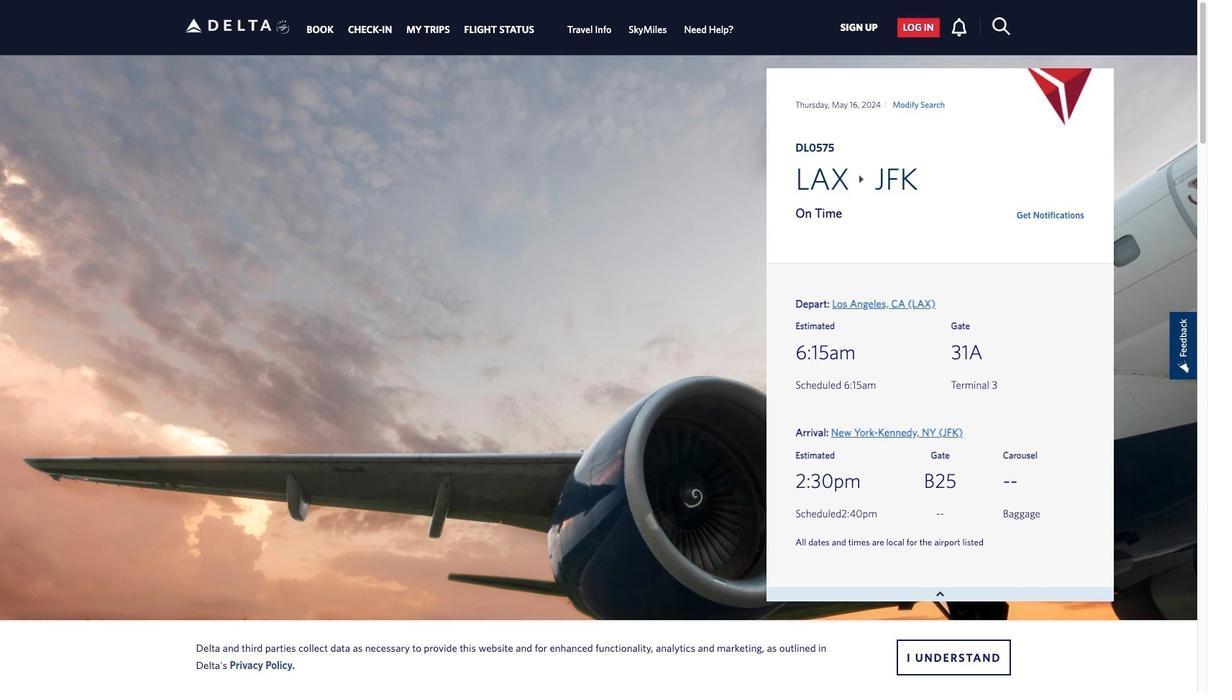 Task type: describe. For each thing, give the bounding box(es) containing it.
skyteam image
[[276, 5, 290, 50]]

heroimgurl image
[[0, 55, 1198, 693]]



Task type: vqa. For each thing, say whether or not it's contained in the screenshot.
text box
no



Task type: locate. For each thing, give the bounding box(es) containing it.
delta air lines image
[[185, 3, 272, 48]]

tab list
[[300, 1, 743, 53]]



